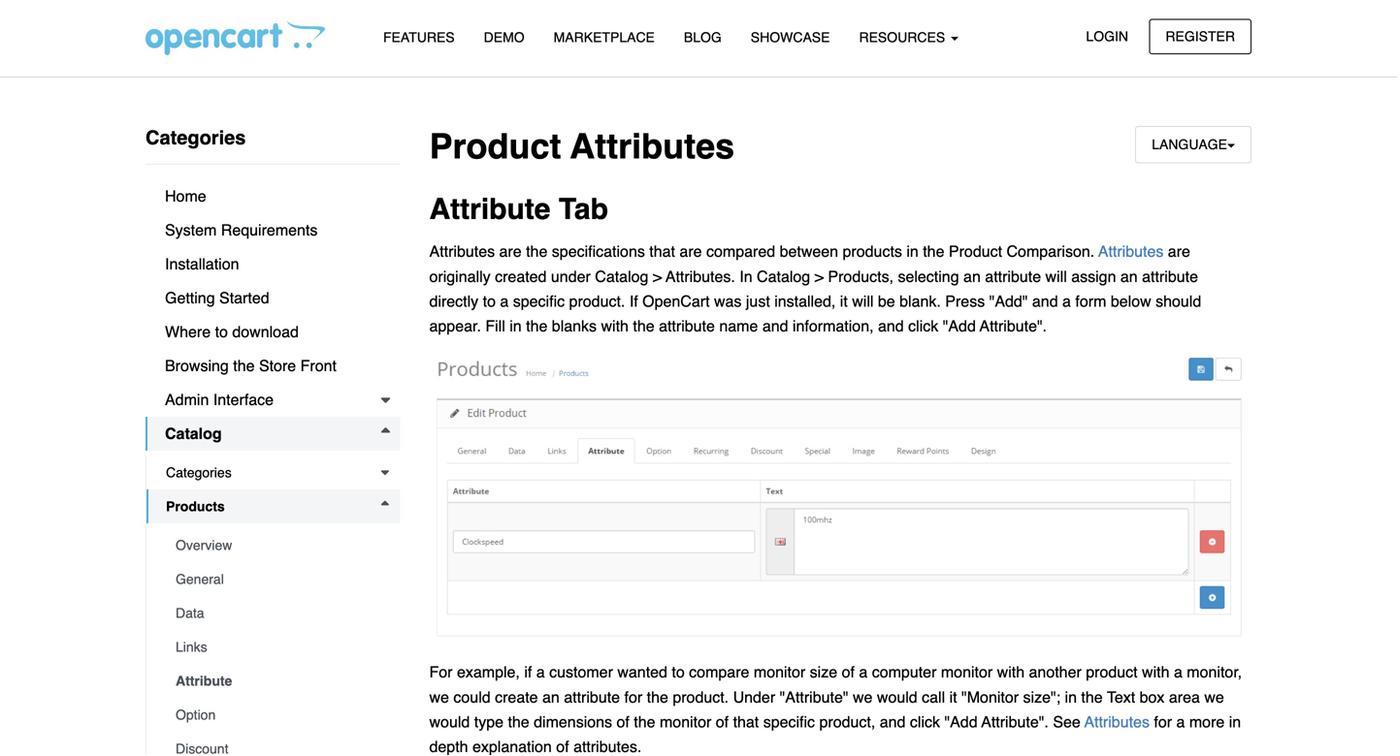 Task type: locate. For each thing, give the bounding box(es) containing it.
general
[[176, 572, 224, 588]]

"add down press
[[943, 317, 976, 335]]

for down the wanted
[[624, 689, 643, 707]]

to right the wanted
[[672, 664, 685, 682]]

explanation
[[473, 738, 552, 756]]

1 horizontal spatial for
[[1154, 714, 1172, 732]]

would down computer on the right bottom of page
[[877, 689, 918, 707]]

attributes link
[[1099, 243, 1168, 261], [1085, 714, 1154, 732]]

installation
[[165, 255, 239, 273]]

of
[[842, 664, 855, 682], [617, 714, 630, 732], [716, 714, 729, 732], [556, 738, 569, 756]]

products
[[843, 243, 902, 261]]

click down "blank."
[[908, 317, 939, 335]]

will down comparison.
[[1046, 268, 1067, 286]]

> down the between
[[815, 268, 824, 286]]

are inside the are originally created under catalog > attributes. in catalog > products, selecting an attribute will assign an attribute directly to a specific product. if opencart was just installed, it will be blank. press "add" and a form below should appear. fill in the blanks with the attribute name and information, and click "add attribute".
[[1168, 243, 1191, 261]]

that
[[649, 243, 675, 261], [733, 714, 759, 732]]

attributes up 'assign'
[[1099, 243, 1164, 261]]

0 vertical spatial attributes link
[[1099, 243, 1168, 261]]

attributes link for for
[[1085, 714, 1154, 732]]

data
[[176, 606, 204, 622]]

attribute
[[429, 193, 551, 226], [176, 674, 232, 689]]

for inside for example, if a customer wanted to compare monitor size of a computer monitor with another product with a monitor, we could create an attribute for the product. under "attribute" we would call it "monitor size"; in the text box area we would type the dimensions of the monitor of that specific product, and click "add attribute". see
[[624, 689, 643, 707]]

where to download link
[[146, 315, 400, 349]]

1 horizontal spatial are
[[680, 243, 702, 261]]

to right where
[[215, 323, 228, 341]]

call
[[922, 689, 945, 707]]

1 vertical spatial to
[[215, 323, 228, 341]]

below
[[1111, 292, 1152, 310]]

1 horizontal spatial it
[[950, 689, 957, 707]]

that down under
[[733, 714, 759, 732]]

1 vertical spatial "add
[[945, 714, 978, 732]]

showcase link
[[736, 20, 845, 54]]

box
[[1140, 689, 1165, 707]]

attributes link up 'assign'
[[1099, 243, 1168, 261]]

click down call
[[910, 714, 940, 732]]

a up fill
[[500, 292, 509, 310]]

1 horizontal spatial we
[[853, 689, 873, 707]]

browsing
[[165, 357, 229, 375]]

system requirements
[[165, 221, 318, 239]]

1 vertical spatial will
[[852, 292, 874, 310]]

1 vertical spatial specific
[[763, 714, 815, 732]]

in up selecting
[[907, 243, 919, 261]]

0 vertical spatial that
[[649, 243, 675, 261]]

with up "monitor
[[997, 664, 1025, 682]]

product. down compare
[[673, 689, 729, 707]]

2 horizontal spatial monitor
[[941, 664, 993, 682]]

> up the opencart
[[653, 268, 662, 286]]

an inside for example, if a customer wanted to compare monitor size of a computer monitor with another product with a monitor, we could create an attribute for the product. under "attribute" we would call it "monitor size"; in the text box area we would type the dimensions of the monitor of that specific product, and click "add attribute". see
[[542, 689, 560, 707]]

1 vertical spatial that
[[733, 714, 759, 732]]

attribute for attribute
[[176, 674, 232, 689]]

0 horizontal spatial attribute
[[176, 674, 232, 689]]

in right fill
[[510, 317, 522, 335]]

appear.
[[429, 317, 481, 335]]

getting started
[[165, 289, 269, 307]]

attribute up originally
[[429, 193, 551, 226]]

1 vertical spatial attributes link
[[1085, 714, 1154, 732]]

click
[[908, 317, 939, 335], [910, 714, 940, 732]]

marketplace link
[[539, 20, 669, 54]]

and down just
[[763, 317, 788, 335]]

0 vertical spatial attribute".
[[980, 317, 1047, 335]]

for
[[429, 664, 453, 682]]

store
[[259, 357, 296, 375]]

of down compare
[[716, 714, 729, 732]]

a left the form
[[1063, 292, 1071, 310]]

0 horizontal spatial an
[[542, 689, 560, 707]]

1 horizontal spatial >
[[815, 268, 824, 286]]

2 horizontal spatial to
[[672, 664, 685, 682]]

originally
[[429, 268, 491, 286]]

catalog up if
[[595, 268, 649, 286]]

blanks
[[552, 317, 597, 335]]

product. up blanks
[[569, 292, 625, 310]]

specific inside the are originally created under catalog > attributes. in catalog > products, selecting an attribute will assign an attribute directly to a specific product. if opencart was just installed, it will be blank. press "add" and a form below should appear. fill in the blanks with the attribute name and information, and click "add attribute".
[[513, 292, 565, 310]]

2 vertical spatial to
[[672, 664, 685, 682]]

if
[[630, 292, 638, 310]]

specific
[[513, 292, 565, 310], [763, 714, 815, 732]]

0 vertical spatial click
[[908, 317, 939, 335]]

just
[[746, 292, 770, 310]]

monitor up under
[[754, 664, 806, 682]]

0 horizontal spatial >
[[653, 268, 662, 286]]

0 horizontal spatial it
[[840, 292, 848, 310]]

1 horizontal spatial an
[[964, 268, 981, 286]]

it up information,
[[840, 292, 848, 310]]

attribute". down "monitor
[[982, 714, 1049, 732]]

login
[[1086, 29, 1129, 44]]

are up attributes.
[[680, 243, 702, 261]]

attribute". inside the are originally created under catalog > attributes. in catalog > products, selecting an attribute will assign an attribute directly to a specific product. if opencart was just installed, it will be blank. press "add" and a form below should appear. fill in the blanks with the attribute name and information, and click "add attribute".
[[980, 317, 1047, 335]]

0 vertical spatial attribute
[[429, 193, 551, 226]]

and
[[1032, 292, 1058, 310], [763, 317, 788, 335], [878, 317, 904, 335], [880, 714, 906, 732]]

in right the more
[[1229, 714, 1241, 732]]

1 horizontal spatial will
[[1046, 268, 1067, 286]]

0 horizontal spatial are
[[499, 243, 522, 261]]

installed,
[[775, 292, 836, 310]]

1 horizontal spatial monitor
[[754, 664, 806, 682]]

of down dimensions
[[556, 738, 569, 756]]

will
[[1046, 268, 1067, 286], [852, 292, 874, 310]]

are
[[499, 243, 522, 261], [680, 243, 702, 261], [1168, 243, 1191, 261]]

type
[[474, 714, 504, 732]]

to
[[483, 292, 496, 310], [215, 323, 228, 341], [672, 664, 685, 682]]

2 horizontal spatial an
[[1121, 268, 1138, 286]]

2 we from the left
[[853, 689, 873, 707]]

0 vertical spatial product.
[[569, 292, 625, 310]]

click inside for example, if a customer wanted to compare monitor size of a computer monitor with another product with a monitor, we could create an attribute for the product. under "attribute" we would call it "monitor size"; in the text box area we would type the dimensions of the monitor of that specific product, and click "add attribute". see
[[910, 714, 940, 732]]

browsing the store front
[[165, 357, 337, 375]]

categories up products
[[166, 465, 232, 481]]

getting
[[165, 289, 215, 307]]

0 horizontal spatial for
[[624, 689, 643, 707]]

2 horizontal spatial are
[[1168, 243, 1191, 261]]

monitor up "monitor
[[941, 664, 993, 682]]

0 horizontal spatial will
[[852, 292, 874, 310]]

press
[[945, 292, 985, 310]]

comparison.
[[1007, 243, 1095, 261]]

0 horizontal spatial product
[[429, 127, 561, 167]]

between
[[780, 243, 838, 261]]

a
[[500, 292, 509, 310], [1063, 292, 1071, 310], [536, 664, 545, 682], [859, 664, 868, 682], [1174, 664, 1183, 682], [1177, 714, 1185, 732]]

an
[[964, 268, 981, 286], [1121, 268, 1138, 286], [542, 689, 560, 707]]

1 > from the left
[[653, 268, 662, 286]]

are up the created
[[499, 243, 522, 261]]

categories up home
[[146, 127, 246, 149]]

it inside the are originally created under catalog > attributes. in catalog > products, selecting an attribute will assign an attribute directly to a specific product. if opencart was just installed, it will be blank. press "add" and a form below should appear. fill in the blanks with the attribute name and information, and click "add attribute".
[[840, 292, 848, 310]]

should
[[1156, 292, 1202, 310]]

would up depth
[[429, 714, 470, 732]]

we up product,
[[853, 689, 873, 707]]

3 are from the left
[[1168, 243, 1191, 261]]

assign
[[1072, 268, 1116, 286]]

"add"
[[989, 292, 1028, 310]]

specific down "attribute"
[[763, 714, 815, 732]]

in inside the are originally created under catalog > attributes. in catalog > products, selecting an attribute will assign an attribute directly to a specific product. if opencart was just installed, it will be blank. press "add" and a form below should appear. fill in the blanks with the attribute name and information, and click "add attribute".
[[510, 317, 522, 335]]

attribute up option
[[176, 674, 232, 689]]

the
[[526, 243, 548, 261], [923, 243, 945, 261], [526, 317, 548, 335], [633, 317, 655, 335], [233, 357, 255, 375], [647, 689, 668, 707], [1081, 689, 1103, 707], [508, 714, 530, 732], [634, 714, 656, 732]]

for
[[624, 689, 643, 707], [1154, 714, 1172, 732]]

0 vertical spatial product
[[429, 127, 561, 167]]

specific down the created
[[513, 292, 565, 310]]

blog link
[[669, 20, 736, 54]]

see
[[1053, 714, 1081, 732]]

0 vertical spatial will
[[1046, 268, 1067, 286]]

of up 'attributes.'
[[617, 714, 630, 732]]

1 horizontal spatial to
[[483, 292, 496, 310]]

attribute link
[[156, 665, 400, 699]]

blog
[[684, 30, 722, 45]]

product up attribute tab
[[429, 127, 561, 167]]

attribute down the opencart
[[659, 317, 715, 335]]

categories link
[[147, 456, 400, 490]]

1 vertical spatial product.
[[673, 689, 729, 707]]

with right blanks
[[601, 317, 629, 335]]

a down area
[[1177, 714, 1185, 732]]

in
[[907, 243, 919, 261], [510, 317, 522, 335], [1065, 689, 1077, 707], [1229, 714, 1241, 732]]

1 horizontal spatial product.
[[673, 689, 729, 707]]

that up attributes.
[[649, 243, 675, 261]]

"monitor
[[962, 689, 1019, 707]]

catalog down attributes are the specifications that are compared between products in the product comparison. attributes
[[757, 268, 810, 286]]

1 vertical spatial it
[[950, 689, 957, 707]]

1 vertical spatial attribute".
[[982, 714, 1049, 732]]

attributes up originally
[[429, 243, 495, 261]]

an up "below"
[[1121, 268, 1138, 286]]

monitor
[[754, 664, 806, 682], [941, 664, 993, 682], [660, 714, 712, 732]]

catalog down admin
[[165, 425, 222, 443]]

1 horizontal spatial catalog
[[595, 268, 649, 286]]

will left "be"
[[852, 292, 874, 310]]

attributes link down text
[[1085, 714, 1154, 732]]

we
[[429, 689, 449, 707], [853, 689, 873, 707], [1205, 689, 1224, 707]]

1 vertical spatial for
[[1154, 714, 1172, 732]]

0 vertical spatial it
[[840, 292, 848, 310]]

0 horizontal spatial specific
[[513, 292, 565, 310]]

0 vertical spatial would
[[877, 689, 918, 707]]

and inside for example, if a customer wanted to compare monitor size of a computer monitor with another product with a monitor, we could create an attribute for the product. under "attribute" we would call it "monitor size"; in the text box area we would type the dimensions of the monitor of that specific product, and click "add attribute". see
[[880, 714, 906, 732]]

an up press
[[964, 268, 981, 286]]

links
[[176, 640, 207, 656]]

product. inside the are originally created under catalog > attributes. in catalog > products, selecting an attribute will assign an attribute directly to a specific product. if opencart was just installed, it will be blank. press "add" and a form below should appear. fill in the blanks with the attribute name and information, and click "add attribute".
[[569, 292, 625, 310]]

catalog link
[[146, 417, 400, 451]]

1 horizontal spatial attribute
[[429, 193, 551, 226]]

option link
[[156, 699, 400, 733]]

1 are from the left
[[499, 243, 522, 261]]

language
[[1152, 137, 1228, 152]]

1 vertical spatial product
[[949, 243, 1002, 261]]

"add inside for example, if a customer wanted to compare monitor size of a computer monitor with another product with a monitor, we could create an attribute for the product. under "attribute" we would call it "monitor size"; in the text box area we would type the dimensions of the monitor of that specific product, and click "add attribute". see
[[945, 714, 978, 732]]

0 vertical spatial for
[[624, 689, 643, 707]]

with up box
[[1142, 664, 1170, 682]]

features link
[[369, 20, 469, 54]]

"add down call
[[945, 714, 978, 732]]

it right call
[[950, 689, 957, 707]]

interface
[[213, 391, 274, 409]]

0 vertical spatial to
[[483, 292, 496, 310]]

1 horizontal spatial specific
[[763, 714, 815, 732]]

for down box
[[1154, 714, 1172, 732]]

the up selecting
[[923, 243, 945, 261]]

are up should on the top of page
[[1168, 243, 1191, 261]]

in up 'see'
[[1065, 689, 1077, 707]]

we down for
[[429, 689, 449, 707]]

0 horizontal spatial we
[[429, 689, 449, 707]]

1 vertical spatial attribute
[[176, 674, 232, 689]]

product.
[[569, 292, 625, 310], [673, 689, 729, 707]]

the up the created
[[526, 243, 548, 261]]

0 horizontal spatial product.
[[569, 292, 625, 310]]

the left store at the left
[[233, 357, 255, 375]]

0 horizontal spatial would
[[429, 714, 470, 732]]

1 we from the left
[[429, 689, 449, 707]]

product up press
[[949, 243, 1002, 261]]

attribute down customer
[[564, 689, 620, 707]]

to up fill
[[483, 292, 496, 310]]

attribute". down "add"
[[980, 317, 1047, 335]]

and right product,
[[880, 714, 906, 732]]

2 horizontal spatial we
[[1205, 689, 1224, 707]]

an up dimensions
[[542, 689, 560, 707]]

1 horizontal spatial that
[[733, 714, 759, 732]]

of right size
[[842, 664, 855, 682]]

demo link
[[469, 20, 539, 54]]

0 horizontal spatial with
[[601, 317, 629, 335]]

0 vertical spatial specific
[[513, 292, 565, 310]]

we down monitor,
[[1205, 689, 1224, 707]]

a right if
[[536, 664, 545, 682]]

"add
[[943, 317, 976, 335], [945, 714, 978, 732]]

1 vertical spatial click
[[910, 714, 940, 732]]

0 horizontal spatial that
[[649, 243, 675, 261]]

opencart
[[643, 292, 710, 310]]

attribute inside 'link'
[[176, 674, 232, 689]]

resources link
[[845, 20, 973, 54]]

2 > from the left
[[815, 268, 824, 286]]

monitor down compare
[[660, 714, 712, 732]]

0 vertical spatial "add
[[943, 317, 976, 335]]

adding products attribute image
[[429, 351, 1252, 648]]

for example, if a customer wanted to compare monitor size of a computer monitor with another product with a monitor, we could create an attribute for the product. under "attribute" we would call it "monitor size"; in the text box area we would type the dimensions of the monitor of that specific product, and click "add attribute". see
[[429, 664, 1242, 732]]

1 vertical spatial would
[[429, 714, 470, 732]]

with
[[601, 317, 629, 335], [997, 664, 1025, 682], [1142, 664, 1170, 682]]

attribute up should on the top of page
[[1142, 268, 1198, 286]]



Task type: describe. For each thing, give the bounding box(es) containing it.
attribute inside for example, if a customer wanted to compare monitor size of a computer monitor with another product with a monitor, we could create an attribute for the product. under "attribute" we would call it "monitor size"; in the text box area we would type the dimensions of the monitor of that specific product, and click "add attribute". see
[[564, 689, 620, 707]]

create
[[495, 689, 538, 707]]

to inside for example, if a customer wanted to compare monitor size of a computer monitor with another product with a monitor, we could create an attribute for the product. under "attribute" we would call it "monitor size"; in the text box area we would type the dimensions of the monitor of that specific product, and click "add attribute". see
[[672, 664, 685, 682]]

text
[[1107, 689, 1136, 707]]

requirements
[[221, 221, 318, 239]]

overview link
[[156, 529, 400, 563]]

demo
[[484, 30, 525, 45]]

2 are from the left
[[680, 243, 702, 261]]

attributes up tab on the top of the page
[[570, 127, 735, 167]]

in
[[740, 268, 753, 286]]

a inside for a more in depth explanation of attributes.
[[1177, 714, 1185, 732]]

in inside for example, if a customer wanted to compare monitor size of a computer monitor with another product with a monitor, we could create an attribute for the product. under "attribute" we would call it "monitor size"; in the text box area we would type the dimensions of the monitor of that specific product, and click "add attribute". see
[[1065, 689, 1077, 707]]

1 horizontal spatial product
[[949, 243, 1002, 261]]

register
[[1166, 29, 1235, 44]]

2 horizontal spatial with
[[1142, 664, 1170, 682]]

register link
[[1149, 19, 1252, 54]]

for a more in depth explanation of attributes.
[[429, 714, 1241, 756]]

a right size
[[859, 664, 868, 682]]

customer
[[549, 664, 613, 682]]

be
[[878, 292, 895, 310]]

if
[[524, 664, 532, 682]]

2 horizontal spatial catalog
[[757, 268, 810, 286]]

created
[[495, 268, 547, 286]]

wanted
[[618, 664, 668, 682]]

opencart - open source shopping cart solution image
[[146, 20, 325, 55]]

showcase
[[751, 30, 830, 45]]

products,
[[828, 268, 894, 286]]

more
[[1190, 714, 1225, 732]]

attributes down text
[[1085, 714, 1154, 732]]

started
[[219, 289, 269, 307]]

under
[[733, 689, 775, 707]]

another
[[1029, 664, 1082, 682]]

it inside for example, if a customer wanted to compare monitor size of a computer monitor with another product with a monitor, we could create an attribute for the product. under "attribute" we would call it "monitor size"; in the text box area we would type the dimensions of the monitor of that specific product, and click "add attribute". see
[[950, 689, 957, 707]]

monitor,
[[1187, 664, 1242, 682]]

attributes.
[[574, 738, 642, 756]]

in inside for a more in depth explanation of attributes.
[[1229, 714, 1241, 732]]

home link
[[146, 180, 400, 213]]

under
[[551, 268, 591, 286]]

form
[[1076, 292, 1107, 310]]

specific inside for example, if a customer wanted to compare monitor size of a computer monitor with another product with a monitor, we could create an attribute for the product. under "attribute" we would call it "monitor size"; in the text box area we would type the dimensions of the monitor of that specific product, and click "add attribute". see
[[763, 714, 815, 732]]

the left text
[[1081, 689, 1103, 707]]

specifications
[[552, 243, 645, 261]]

attribute for attribute tab
[[429, 193, 551, 226]]

attributes link for are
[[1099, 243, 1168, 261]]

the up 'attributes.'
[[634, 714, 656, 732]]

1 horizontal spatial would
[[877, 689, 918, 707]]

depth
[[429, 738, 468, 756]]

0 vertical spatial categories
[[146, 127, 246, 149]]

the down the wanted
[[647, 689, 668, 707]]

"add inside the are originally created under catalog > attributes. in catalog > products, selecting an attribute will assign an attribute directly to a specific product. if opencart was just installed, it will be blank. press "add" and a form below should appear. fill in the blanks with the attribute name and information, and click "add attribute".
[[943, 317, 976, 335]]

attributes.
[[666, 268, 735, 286]]

with inside the are originally created under catalog > attributes. in catalog > products, selecting an attribute will assign an attribute directly to a specific product. if opencart was just installed, it will be blank. press "add" and a form below should appear. fill in the blanks with the attribute name and information, and click "add attribute".
[[601, 317, 629, 335]]

the down create
[[508, 714, 530, 732]]

compare
[[689, 664, 750, 682]]

area
[[1169, 689, 1200, 707]]

product
[[1086, 664, 1138, 682]]

are originally created under catalog > attributes. in catalog > products, selecting an attribute will assign an attribute directly to a specific product. if opencart was just installed, it will be blank. press "add" and a form below should appear. fill in the blanks with the attribute name and information, and click "add attribute".
[[429, 243, 1202, 335]]

home
[[165, 187, 206, 205]]

getting started link
[[146, 281, 400, 315]]

overview
[[176, 538, 232, 554]]

could
[[454, 689, 491, 707]]

selecting
[[898, 268, 959, 286]]

for inside for a more in depth explanation of attributes.
[[1154, 714, 1172, 732]]

product attributes
[[429, 127, 735, 167]]

that inside for example, if a customer wanted to compare monitor size of a computer monitor with another product with a monitor, we could create an attribute for the product. under "attribute" we would call it "monitor size"; in the text box area we would type the dimensions of the monitor of that specific product, and click "add attribute". see
[[733, 714, 759, 732]]

dimensions
[[534, 714, 612, 732]]

click inside the are originally created under catalog > attributes. in catalog > products, selecting an attribute will assign an attribute directly to a specific product. if opencart was just installed, it will be blank. press "add" and a form below should appear. fill in the blanks with the attribute name and information, and click "add attribute".
[[908, 317, 939, 335]]

product. inside for example, if a customer wanted to compare monitor size of a computer monitor with another product with a monitor, we could create an attribute for the product. under "attribute" we would call it "monitor size"; in the text box area we would type the dimensions of the monitor of that specific product, and click "add attribute". see
[[673, 689, 729, 707]]

marketplace
[[554, 30, 655, 45]]

attribute". inside for example, if a customer wanted to compare monitor size of a computer monitor with another product with a monitor, we could create an attribute for the product. under "attribute" we would call it "monitor size"; in the text box area we would type the dimensions of the monitor of that specific product, and click "add attribute". see
[[982, 714, 1049, 732]]

example,
[[457, 664, 520, 682]]

directly
[[429, 292, 479, 310]]

0 horizontal spatial to
[[215, 323, 228, 341]]

tab
[[559, 193, 608, 226]]

3 we from the left
[[1205, 689, 1224, 707]]

attributes are the specifications that are compared between products in the product comparison. attributes
[[429, 243, 1168, 261]]

of inside for a more in depth explanation of attributes.
[[556, 738, 569, 756]]

computer
[[872, 664, 937, 682]]

browsing the store front link
[[146, 349, 400, 383]]

general link
[[156, 563, 400, 597]]

attribute up "add"
[[985, 268, 1041, 286]]

attribute tab
[[429, 193, 608, 226]]

products
[[166, 499, 225, 515]]

1 horizontal spatial with
[[997, 664, 1025, 682]]

compared
[[706, 243, 775, 261]]

the down if
[[633, 317, 655, 335]]

to inside the are originally created under catalog > attributes. in catalog > products, selecting an attribute will assign an attribute directly to a specific product. if opencart was just installed, it will be blank. press "add" and a form below should appear. fill in the blanks with the attribute name and information, and click "add attribute".
[[483, 292, 496, 310]]

0 horizontal spatial catalog
[[165, 425, 222, 443]]

resources
[[859, 30, 949, 45]]

download
[[232, 323, 299, 341]]

the left blanks
[[526, 317, 548, 335]]

1 vertical spatial categories
[[166, 465, 232, 481]]

language button
[[1136, 126, 1252, 163]]

"attribute"
[[780, 689, 849, 707]]

front
[[300, 357, 337, 375]]

installation link
[[146, 247, 400, 281]]

and right "add"
[[1032, 292, 1058, 310]]

a up area
[[1174, 664, 1183, 682]]

0 horizontal spatial monitor
[[660, 714, 712, 732]]

admin
[[165, 391, 209, 409]]

information,
[[793, 317, 874, 335]]

links link
[[156, 631, 400, 665]]

where to download
[[165, 323, 299, 341]]

system
[[165, 221, 217, 239]]

product,
[[819, 714, 876, 732]]

where
[[165, 323, 211, 341]]

was
[[714, 292, 742, 310]]

admin interface link
[[146, 383, 400, 417]]

and down "be"
[[878, 317, 904, 335]]

fill
[[486, 317, 505, 335]]



Task type: vqa. For each thing, say whether or not it's contained in the screenshot.
3rd the are from left
yes



